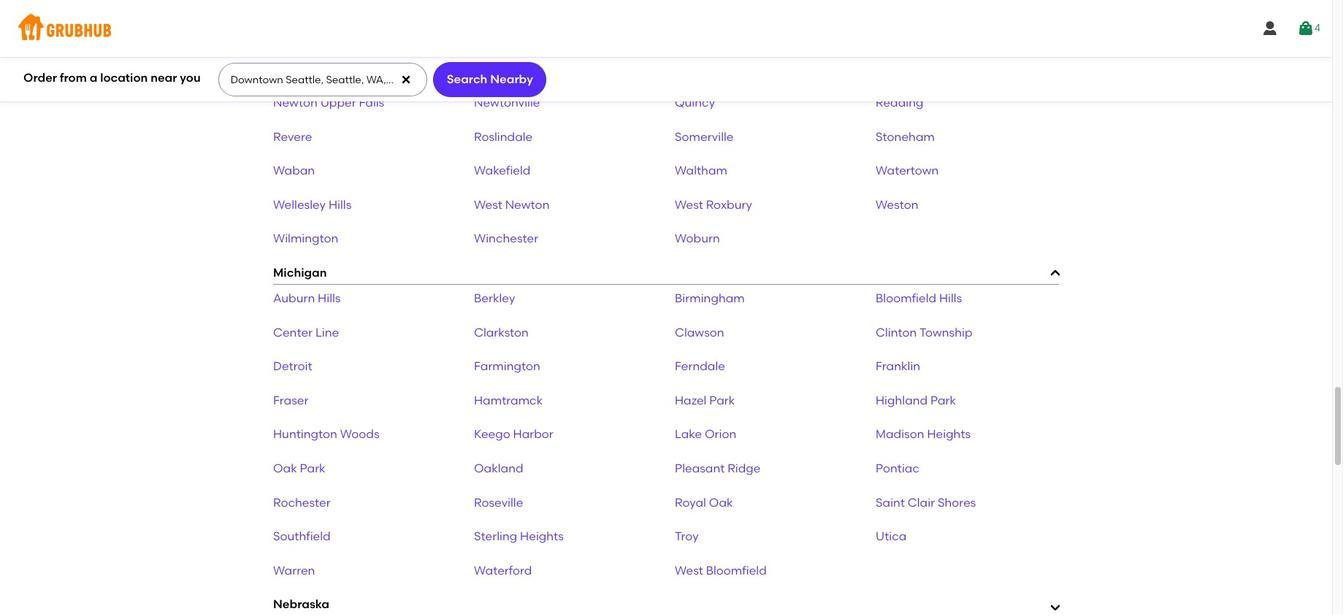 Task type: locate. For each thing, give the bounding box(es) containing it.
hills right wellesley
[[329, 198, 351, 212]]

west up woburn link
[[675, 198, 703, 212]]

clarkston link
[[474, 326, 529, 340]]

park for highland park
[[930, 394, 956, 407]]

center up newtonville
[[521, 62, 561, 76]]

west
[[474, 198, 502, 212], [675, 198, 703, 212], [675, 564, 703, 577]]

troy link
[[675, 530, 699, 543]]

2 horizontal spatial park
[[930, 394, 956, 407]]

1 horizontal spatial falls
[[960, 62, 985, 76]]

clarkston
[[474, 326, 529, 340]]

newton for newton lower falls
[[876, 62, 920, 76]]

west for west roxbury
[[675, 198, 703, 212]]

falls right lower
[[960, 62, 985, 76]]

newton for newton link
[[273, 62, 318, 76]]

newton highlands
[[675, 62, 780, 76]]

winchester
[[474, 232, 538, 246]]

0 horizontal spatial falls
[[359, 96, 384, 110]]

reading
[[876, 96, 923, 110]]

oakland link
[[474, 462, 523, 475]]

wakefield link
[[474, 164, 530, 178]]

center up "detroit" link
[[273, 326, 313, 340]]

bloomfield hills link
[[876, 292, 962, 306]]

park
[[709, 394, 735, 407], [930, 394, 956, 407], [300, 462, 325, 475]]

falls for newton upper falls
[[359, 96, 384, 110]]

1 horizontal spatial oak
[[709, 496, 733, 509]]

heights
[[927, 428, 971, 441], [520, 530, 564, 543]]

farmington
[[474, 360, 540, 373]]

detroit
[[273, 360, 312, 373]]

0 horizontal spatial park
[[300, 462, 325, 475]]

0 vertical spatial falls
[[960, 62, 985, 76]]

hazel park link
[[675, 394, 735, 407]]

revere link
[[273, 130, 312, 144]]

2 svg image from the left
[[1297, 20, 1314, 37]]

birmingham
[[675, 292, 745, 306]]

stoneham link
[[876, 130, 935, 144]]

Search Address search field
[[218, 64, 426, 96]]

huntington
[[273, 428, 337, 441]]

auburn hills link
[[273, 292, 341, 306]]

svg image
[[400, 74, 412, 85]]

1 vertical spatial heights
[[520, 530, 564, 543]]

huntington woods
[[273, 428, 379, 441]]

park down huntington
[[300, 462, 325, 475]]

upper
[[320, 96, 356, 110]]

roslindale link
[[474, 130, 533, 144]]

1 horizontal spatial heights
[[927, 428, 971, 441]]

newton center
[[474, 62, 561, 76]]

wellesley
[[273, 198, 326, 212]]

oak up rochester link
[[273, 462, 297, 475]]

park right hazel
[[709, 394, 735, 407]]

hills up township
[[939, 292, 962, 306]]

0 vertical spatial center
[[521, 62, 561, 76]]

search
[[447, 72, 487, 86]]

svg image
[[1261, 20, 1279, 37], [1297, 20, 1314, 37]]

a
[[90, 71, 97, 85]]

hazel
[[675, 394, 707, 407]]

1 vertical spatial center
[[273, 326, 313, 340]]

park for hazel park
[[709, 394, 735, 407]]

west down 'wakefield'
[[474, 198, 502, 212]]

warren
[[273, 564, 315, 577]]

main navigation navigation
[[0, 0, 1332, 57]]

highland park link
[[876, 394, 956, 407]]

franklin
[[876, 360, 920, 373]]

order
[[23, 71, 57, 85]]

orion
[[705, 428, 736, 441]]

roslindale
[[474, 130, 533, 144]]

troy
[[675, 530, 699, 543]]

1 horizontal spatial bloomfield
[[876, 292, 936, 306]]

bloomfield
[[876, 292, 936, 306], [706, 564, 767, 577]]

0 horizontal spatial svg image
[[1261, 20, 1279, 37]]

hills up line at the bottom left of page
[[318, 292, 341, 306]]

hamtramck
[[474, 394, 543, 407]]

west down troy
[[675, 564, 703, 577]]

heights for sterling heights
[[520, 530, 564, 543]]

heights down highland park
[[927, 428, 971, 441]]

rochester
[[273, 496, 331, 509]]

royal oak link
[[675, 496, 733, 509]]

clinton township
[[876, 326, 972, 340]]

0 vertical spatial heights
[[927, 428, 971, 441]]

stoneham
[[876, 130, 935, 144]]

search nearby
[[447, 72, 533, 86]]

location
[[100, 71, 148, 85]]

huntington woods link
[[273, 428, 379, 441]]

wakefield
[[474, 164, 530, 178]]

highland
[[876, 394, 928, 407]]

royal oak
[[675, 496, 733, 509]]

center
[[521, 62, 561, 76], [273, 326, 313, 340]]

hills for auburn hills
[[318, 292, 341, 306]]

1 vertical spatial bloomfield
[[706, 564, 767, 577]]

ferndale
[[675, 360, 725, 373]]

newton lower falls link
[[876, 62, 985, 76]]

1 horizontal spatial svg image
[[1297, 20, 1314, 37]]

0 vertical spatial oak
[[273, 462, 297, 475]]

newton for newton highlands
[[675, 62, 719, 76]]

1 horizontal spatial park
[[709, 394, 735, 407]]

utica
[[876, 530, 907, 543]]

hamtramck link
[[474, 394, 543, 407]]

detroit link
[[273, 360, 312, 373]]

falls
[[960, 62, 985, 76], [359, 96, 384, 110]]

newton upper falls link
[[273, 96, 384, 110]]

1 vertical spatial falls
[[359, 96, 384, 110]]

falls right the upper
[[359, 96, 384, 110]]

reading link
[[876, 96, 923, 110]]

newton upper falls
[[273, 96, 384, 110]]

lower
[[923, 62, 957, 76]]

1 horizontal spatial center
[[521, 62, 561, 76]]

lake orion link
[[675, 428, 736, 441]]

hills
[[329, 198, 351, 212], [318, 292, 341, 306], [939, 292, 962, 306]]

heights right sterling
[[520, 530, 564, 543]]

oak
[[273, 462, 297, 475], [709, 496, 733, 509]]

1 vertical spatial oak
[[709, 496, 733, 509]]

royal
[[675, 496, 706, 509]]

0 horizontal spatial heights
[[520, 530, 564, 543]]

heights for madison heights
[[927, 428, 971, 441]]

0 horizontal spatial oak
[[273, 462, 297, 475]]

park up madison heights
[[930, 394, 956, 407]]

newtonville link
[[474, 96, 540, 110]]

wilmington
[[273, 232, 338, 246]]

newton for newton upper falls
[[273, 96, 318, 110]]

oak right royal
[[709, 496, 733, 509]]



Task type: describe. For each thing, give the bounding box(es) containing it.
keego harbor link
[[474, 428, 553, 441]]

west newton
[[474, 198, 550, 212]]

hills for bloomfield hills
[[939, 292, 962, 306]]

search nearby button
[[433, 62, 546, 97]]

you
[[180, 71, 201, 85]]

sterling heights
[[474, 530, 564, 543]]

clawson link
[[675, 326, 724, 340]]

wellesley hills
[[273, 198, 351, 212]]

west roxbury link
[[675, 198, 752, 212]]

sterling heights link
[[474, 530, 564, 543]]

wilmington link
[[273, 232, 338, 246]]

pleasant ridge
[[675, 462, 761, 475]]

woods
[[340, 428, 379, 441]]

park for oak park
[[300, 462, 325, 475]]

saint clair shores link
[[876, 496, 976, 509]]

nebraska
[[273, 597, 329, 611]]

weston link
[[876, 198, 918, 212]]

west for west newton
[[474, 198, 502, 212]]

hills for wellesley hills
[[329, 198, 351, 212]]

pontiac link
[[876, 462, 919, 475]]

near
[[151, 71, 177, 85]]

somerville link
[[675, 130, 734, 144]]

0 horizontal spatial center
[[273, 326, 313, 340]]

oak park link
[[273, 462, 325, 475]]

0 vertical spatial bloomfield
[[876, 292, 936, 306]]

madison heights link
[[876, 428, 971, 441]]

roseville
[[474, 496, 523, 509]]

waterford
[[474, 564, 532, 577]]

center line
[[273, 326, 339, 340]]

rochester link
[[273, 496, 331, 509]]

newton highlands link
[[675, 62, 780, 76]]

ridge
[[728, 462, 761, 475]]

newton lower falls
[[876, 62, 985, 76]]

newtonville
[[474, 96, 540, 110]]

birmingham link
[[675, 292, 745, 306]]

waterford link
[[474, 564, 532, 577]]

waltham link
[[675, 164, 727, 178]]

west for west bloomfield
[[675, 564, 703, 577]]

quincy link
[[675, 96, 715, 110]]

berkley link
[[474, 292, 515, 306]]

newton for newton center
[[474, 62, 518, 76]]

keego
[[474, 428, 510, 441]]

township
[[919, 326, 972, 340]]

lake
[[675, 428, 702, 441]]

oak park
[[273, 462, 325, 475]]

roxbury
[[706, 198, 752, 212]]

waltham
[[675, 164, 727, 178]]

revere
[[273, 130, 312, 144]]

waban
[[273, 164, 315, 178]]

pleasant ridge link
[[675, 462, 761, 475]]

ferndale link
[[675, 360, 725, 373]]

west roxbury
[[675, 198, 752, 212]]

keego harbor
[[474, 428, 553, 441]]

wellesley hills link
[[273, 198, 351, 212]]

winchester link
[[474, 232, 538, 246]]

auburn hills
[[273, 292, 341, 306]]

west newton link
[[474, 198, 550, 212]]

somerville
[[675, 130, 734, 144]]

southfield
[[273, 530, 331, 543]]

roseville link
[[474, 496, 523, 509]]

utica link
[[876, 530, 907, 543]]

falls for newton lower falls
[[960, 62, 985, 76]]

harbor
[[513, 428, 553, 441]]

center line link
[[273, 326, 339, 340]]

weston
[[876, 198, 918, 212]]

pleasant
[[675, 462, 725, 475]]

saint
[[876, 496, 905, 509]]

from
[[60, 71, 87, 85]]

order from a location near you
[[23, 71, 201, 85]]

1 svg image from the left
[[1261, 20, 1279, 37]]

madison
[[876, 428, 924, 441]]

nearby
[[490, 72, 533, 86]]

southfield link
[[273, 530, 331, 543]]

bloomfield hills
[[876, 292, 962, 306]]

4
[[1314, 22, 1320, 34]]

auburn
[[273, 292, 315, 306]]

quincy
[[675, 96, 715, 110]]

woburn
[[675, 232, 720, 246]]

0 horizontal spatial bloomfield
[[706, 564, 767, 577]]

michigan
[[273, 266, 327, 280]]

highlands
[[722, 62, 780, 76]]

woburn link
[[675, 232, 720, 246]]

west bloomfield
[[675, 564, 767, 577]]

svg image inside 4 button
[[1297, 20, 1314, 37]]

shores
[[938, 496, 976, 509]]

clinton township link
[[876, 326, 972, 340]]

madison heights
[[876, 428, 971, 441]]

newton link
[[273, 62, 318, 76]]



Task type: vqa. For each thing, say whether or not it's contained in the screenshot.
the Madison Heights link
yes



